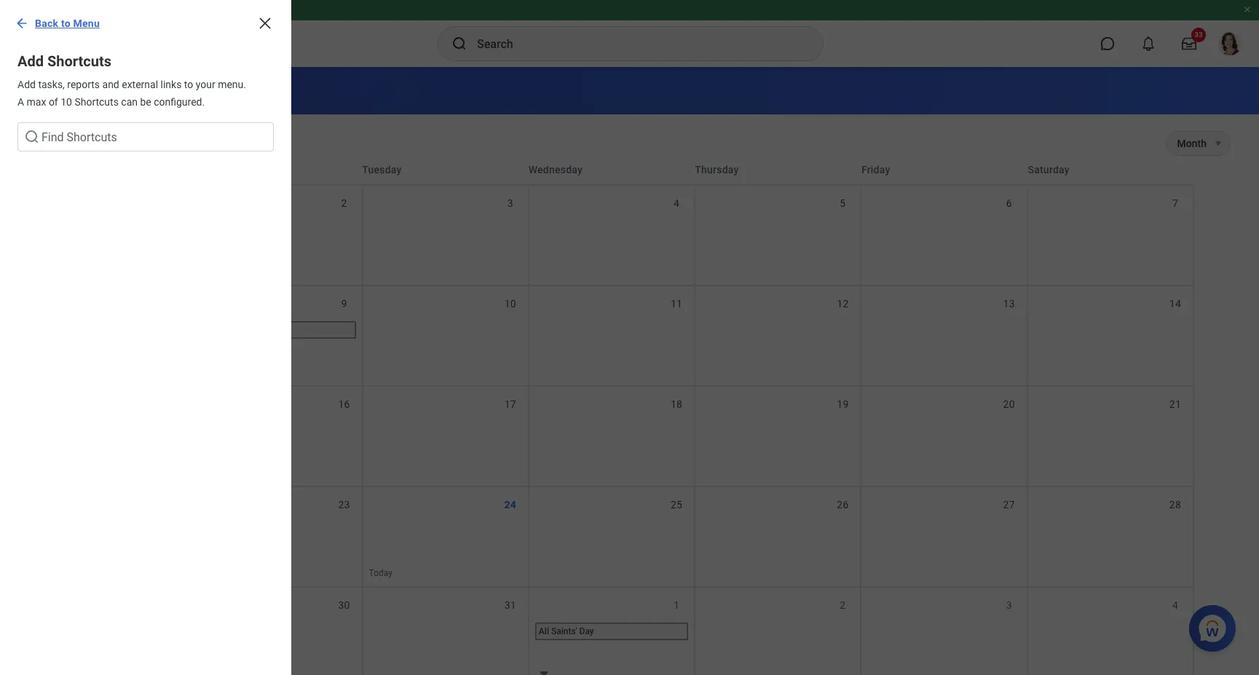 Task type: vqa. For each thing, say whether or not it's contained in the screenshot.
Saturday
yes



Task type: describe. For each thing, give the bounding box(es) containing it.
row containing tuesday
[[29, 155, 1195, 184]]

reports
[[67, 79, 100, 90]]

wednesday
[[529, 164, 583, 176]]

menu
[[73, 17, 100, 29]]

all saints' day
[[539, 626, 594, 637]]

and inside time off and leave calendar main content
[[102, 80, 131, 101]]

links
[[161, 79, 182, 90]]

thursday column header
[[695, 162, 862, 177]]

a
[[17, 96, 24, 108]]

24
[[504, 499, 516, 511]]

saturday
[[1028, 164, 1070, 176]]

menu.
[[218, 79, 246, 90]]

max
[[27, 96, 46, 108]]

profile logan mcneil element
[[1210, 28, 1251, 60]]

6
[[1006, 197, 1012, 209]]

global navigation dialog
[[0, 0, 291, 675]]

1 vertical spatial 4
[[1173, 599, 1178, 611]]

time off and leave calendar main content
[[0, 67, 1259, 675]]

calendar application
[[29, 155, 1230, 675]]

chevron down image
[[251, 136, 266, 151]]

add tasks, reports and external links to your menu. a max of 10 shortcuts can be configured.
[[17, 79, 246, 108]]

17
[[505, 398, 516, 410]]

all
[[539, 626, 549, 637]]

0 horizontal spatial 2
[[341, 197, 347, 209]]

25
[[671, 499, 683, 511]]

11
[[671, 298, 683, 310]]

back to menu
[[35, 17, 100, 29]]

caret down image
[[535, 666, 553, 675]]

of
[[49, 96, 58, 108]]

x image
[[256, 15, 274, 32]]

sunday, october 15, 2023 cell
[[31, 387, 197, 486]]

off
[[74, 80, 98, 101]]

row containing 23
[[29, 486, 1195, 586]]

10 inside add tasks, reports and external links to your menu. a max of 10 shortcuts can be configured.
[[61, 96, 72, 108]]

row containing 9
[[29, 285, 1195, 385]]

thursday
[[695, 164, 739, 176]]

13
[[1003, 298, 1015, 310]]

add shortcuts
[[17, 52, 111, 70]]

18
[[671, 398, 683, 410]]

add for add shortcuts
[[17, 52, 44, 70]]

to inside add tasks, reports and external links to your menu. a max of 10 shortcuts can be configured.
[[184, 79, 193, 90]]

friday column header
[[862, 162, 1028, 177]]

saturday column header
[[1028, 162, 1195, 177]]

14
[[1170, 298, 1181, 310]]

today tuesday, october 24, 2023 cell
[[363, 487, 529, 586]]

23
[[338, 499, 350, 511]]

21
[[1170, 398, 1181, 410]]

5
[[840, 197, 846, 209]]

row containing 30
[[29, 586, 1195, 675]]

30
[[338, 599, 350, 611]]

external
[[122, 79, 158, 90]]

1 vertical spatial 3
[[1006, 599, 1012, 611]]



Task type: locate. For each thing, give the bounding box(es) containing it.
time off and leave calendar
[[29, 80, 257, 101]]

1 horizontal spatial 10
[[505, 298, 516, 310]]

4
[[674, 197, 680, 209], [1173, 599, 1178, 611]]

and left 'be' on the left of page
[[102, 80, 131, 101]]

1 vertical spatial search image
[[23, 128, 41, 146]]

table inside time off and leave calendar main content
[[29, 155, 1195, 675]]

leave
[[136, 80, 182, 101]]

1 add from the top
[[17, 52, 44, 70]]

can
[[121, 96, 138, 108]]

6 row from the top
[[29, 586, 1195, 675]]

day
[[579, 626, 594, 637]]

1 vertical spatial shortcuts
[[75, 96, 119, 108]]

october 2023
[[159, 133, 247, 151]]

0 horizontal spatial 10
[[61, 96, 72, 108]]

search image
[[451, 35, 468, 52], [23, 128, 41, 146]]

31
[[505, 599, 516, 611]]

to right "back" at the left of page
[[61, 17, 71, 29]]

banner
[[0, 0, 1259, 67]]

table
[[29, 155, 1195, 675]]

add up tasks,
[[17, 52, 44, 70]]

1 horizontal spatial to
[[184, 79, 193, 90]]

0 vertical spatial 3
[[508, 197, 513, 209]]

wednesday column header
[[529, 162, 695, 177]]

to inside "button"
[[61, 17, 71, 29]]

shortcuts inside add tasks, reports and external links to your menu. a max of 10 shortcuts can be configured.
[[75, 96, 119, 108]]

28
[[1170, 499, 1181, 511]]

2023
[[214, 133, 247, 151]]

0 vertical spatial add
[[17, 52, 44, 70]]

0 horizontal spatial 4
[[674, 197, 680, 209]]

back to menu button
[[9, 9, 109, 38]]

today button
[[29, 134, 91, 151]]

27
[[1003, 499, 1015, 511]]

1 vertical spatial today
[[369, 568, 392, 578]]

0 vertical spatial 4
[[674, 197, 680, 209]]

1 row from the top
[[29, 155, 1195, 184]]

tuesday
[[362, 164, 402, 176]]

0 horizontal spatial today
[[47, 137, 73, 148]]

2 row from the top
[[29, 184, 1195, 285]]

today inside button
[[47, 137, 73, 148]]

row containing 16
[[29, 385, 1195, 486]]

2 and from the top
[[102, 80, 131, 101]]

row group
[[29, 184, 1195, 675]]

16
[[338, 398, 350, 410]]

12
[[837, 298, 849, 310]]

be
[[140, 96, 151, 108]]

5 row from the top
[[29, 486, 1195, 586]]

1 vertical spatial to
[[184, 79, 193, 90]]

notifications large image
[[1141, 36, 1156, 51]]

close environment banner image
[[1243, 5, 1252, 14]]

today
[[47, 137, 73, 148], [369, 568, 392, 578]]

1 and from the top
[[102, 79, 119, 90]]

10
[[61, 96, 72, 108], [505, 298, 516, 310]]

and right 'off'
[[102, 79, 119, 90]]

0 vertical spatial 2
[[341, 197, 347, 209]]

1 horizontal spatial 4
[[1173, 599, 1178, 611]]

row
[[29, 155, 1195, 184], [29, 184, 1195, 285], [29, 285, 1195, 385], [29, 385, 1195, 486], [29, 486, 1195, 586], [29, 586, 1195, 675]]

month
[[1177, 138, 1207, 149]]

table containing tuesday
[[29, 155, 1195, 675]]

add up a
[[17, 79, 36, 90]]

shortcuts
[[47, 52, 111, 70], [75, 96, 119, 108]]

row group containing 2
[[29, 184, 1195, 675]]

column header
[[196, 162, 362, 177]]

19
[[837, 398, 849, 410]]

3 row from the top
[[29, 285, 1195, 385]]

and inside add tasks, reports and external links to your menu. a max of 10 shortcuts can be configured.
[[102, 79, 119, 90]]

tasks,
[[38, 79, 65, 90]]

friday
[[862, 164, 890, 176]]

1 vertical spatial 2
[[840, 599, 846, 611]]

1 horizontal spatial search image
[[451, 35, 468, 52]]

to left your
[[184, 79, 193, 90]]

arrow left image
[[15, 16, 29, 31]]

chevron left image
[[102, 136, 117, 151]]

2
[[341, 197, 347, 209], [840, 599, 846, 611]]

1
[[674, 599, 680, 611]]

tuesday column header
[[362, 162, 529, 177]]

chevron right image
[[131, 136, 145, 151]]

row containing 2
[[29, 184, 1195, 285]]

2 add from the top
[[17, 79, 36, 90]]

1 horizontal spatial today
[[369, 568, 392, 578]]

add for add tasks, reports and external links to your menu. a max of 10 shortcuts can be configured.
[[17, 79, 36, 90]]

october
[[159, 133, 211, 151]]

inbox large image
[[1182, 36, 1197, 51]]

month button
[[1167, 132, 1207, 155]]

0 vertical spatial search image
[[451, 35, 468, 52]]

1 horizontal spatial 3
[[1006, 599, 1012, 611]]

0 vertical spatial 10
[[61, 96, 72, 108]]

add inside add tasks, reports and external links to your menu. a max of 10 shortcuts can be configured.
[[17, 79, 36, 90]]

10 inside calendar application
[[505, 298, 516, 310]]

row group inside table
[[29, 184, 1195, 675]]

shortcuts down reports
[[75, 96, 119, 108]]

time
[[29, 80, 69, 101]]

configured.
[[154, 96, 205, 108]]

sunday, october 8, 2023 cell
[[31, 286, 197, 385]]

to
[[61, 17, 71, 29], [184, 79, 193, 90]]

0 horizontal spatial search image
[[23, 128, 41, 146]]

7
[[1173, 197, 1178, 209]]

Search field
[[17, 122, 274, 151]]

and
[[102, 79, 119, 90], [102, 80, 131, 101]]

back
[[35, 17, 58, 29]]

0 vertical spatial today
[[47, 137, 73, 148]]

0 horizontal spatial 3
[[508, 197, 513, 209]]

0 horizontal spatial to
[[61, 17, 71, 29]]

1 vertical spatial 10
[[505, 298, 516, 310]]

add
[[17, 52, 44, 70], [17, 79, 36, 90]]

calendar
[[187, 80, 257, 101]]

1 vertical spatial add
[[17, 79, 36, 90]]

shortcuts up reports
[[47, 52, 111, 70]]

9
[[341, 298, 347, 310]]

20
[[1003, 398, 1015, 410]]

today inside cell
[[369, 568, 392, 578]]

sunday, october 1, 2023 cell
[[31, 186, 197, 285]]

your
[[196, 79, 215, 90]]

0 vertical spatial shortcuts
[[47, 52, 111, 70]]

26
[[837, 499, 849, 511]]

3
[[508, 197, 513, 209], [1006, 599, 1012, 611]]

1 horizontal spatial 2
[[840, 599, 846, 611]]

4 row from the top
[[29, 385, 1195, 486]]

saints'
[[551, 626, 577, 637]]

0 vertical spatial to
[[61, 17, 71, 29]]

sunday, october 29, 2023 cell
[[31, 588, 197, 675]]

sunday, october 22, 2023 cell
[[31, 487, 197, 586]]



